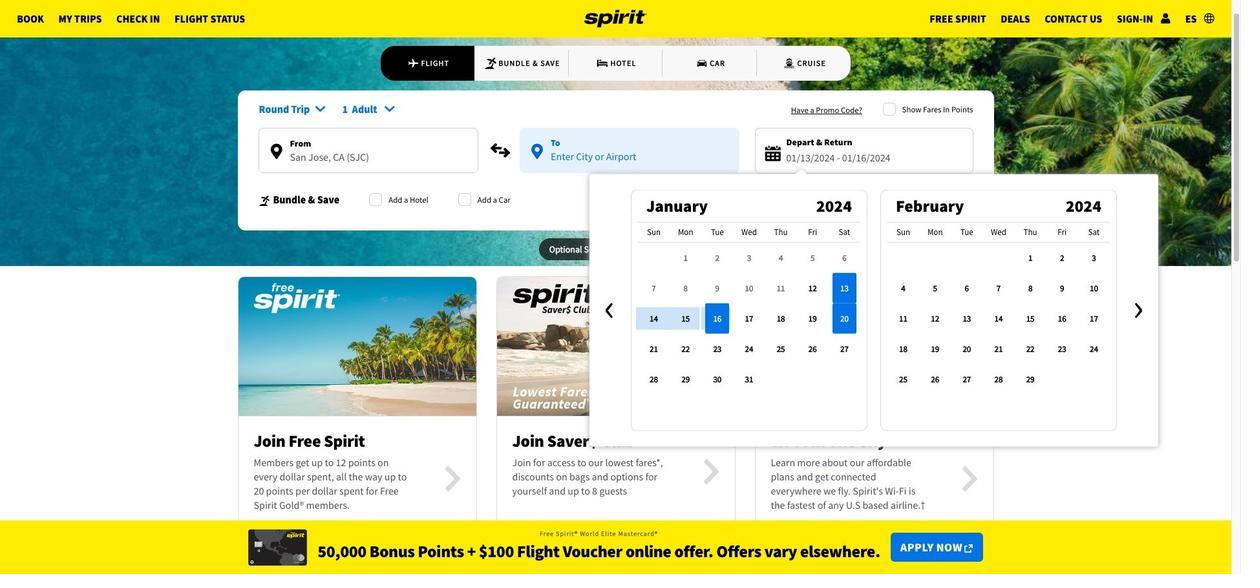 Task type: locate. For each thing, give the bounding box(es) containing it.
savers_club_image image
[[497, 270, 735, 423]]

vacation icon image
[[485, 57, 498, 70]]

map marker alt image up bundle and save icon
[[271, 144, 282, 160]]

1 map marker alt image from the left
[[271, 144, 282, 160]]

2 grid from the left
[[888, 222, 1110, 394]]

4 weekday element from the left
[[733, 222, 765, 242]]

grid
[[638, 222, 860, 394], [888, 222, 1110, 394]]

13 weekday element from the left
[[1046, 222, 1078, 242]]

map marker alt image
[[271, 144, 282, 160], [532, 144, 543, 160]]

dates field
[[787, 149, 963, 166]]

0 horizontal spatial grid
[[638, 222, 860, 394]]

cell
[[829, 273, 860, 303], [702, 303, 733, 334], [829, 303, 860, 334]]

1 grid from the left
[[638, 222, 860, 394]]

2 map marker alt image from the left
[[532, 144, 543, 160]]

3 weekday element from the left
[[702, 222, 733, 242]]

2 weekday element from the left
[[670, 222, 702, 242]]

free_spirit_image image
[[238, 270, 476, 423]]

5 weekday element from the left
[[765, 222, 797, 242]]

1 horizontal spatial map marker alt image
[[532, 144, 543, 160]]

calendar image
[[765, 146, 781, 162]]

map marker alt image right swap airports image
[[532, 144, 543, 160]]

external links may not meet accessibility requirements. image
[[965, 545, 973, 554]]

1 horizontal spatial grid
[[888, 222, 1110, 394]]

weekday element
[[638, 222, 670, 242], [670, 222, 702, 242], [702, 222, 733, 242], [733, 222, 765, 242], [765, 222, 797, 242], [797, 222, 829, 242], [829, 222, 860, 242], [888, 222, 919, 242], [919, 222, 951, 242], [951, 222, 983, 242], [983, 222, 1015, 242], [1015, 222, 1046, 242], [1046, 222, 1078, 242], [1078, 222, 1110, 242]]

Enter City or Airport text field
[[520, 150, 740, 172]]

8 weekday element from the left
[[888, 222, 919, 242]]

1 weekday element from the left
[[638, 222, 670, 242]]

0 horizontal spatial map marker alt image
[[271, 144, 282, 160]]

9 weekday element from the left
[[919, 222, 951, 242]]

swap airports image
[[490, 141, 511, 161]]



Task type: vqa. For each thing, say whether or not it's contained in the screenshot.
seventh weekday element from the left
yes



Task type: describe. For each thing, give the bounding box(es) containing it.
cruise icon image
[[783, 57, 796, 70]]

14 weekday element from the left
[[1078, 222, 1110, 242]]

12 weekday element from the left
[[1015, 222, 1046, 242]]

car icon image
[[696, 57, 709, 70]]

user image
[[1161, 13, 1171, 23]]

flight icon image
[[407, 57, 420, 70]]

Enter City or Airport text field
[[259, 151, 478, 173]]

wifi image image
[[756, 270, 994, 423]]

global image
[[1205, 13, 1215, 23]]

hotel icon image
[[597, 57, 609, 70]]

world elite image
[[248, 530, 307, 566]]

logo image
[[585, 0, 647, 38]]

7 weekday element from the left
[[829, 222, 860, 242]]

map marker alt image for enter city or airport text box
[[271, 144, 282, 160]]

10 weekday element from the left
[[951, 222, 983, 242]]

bundle and save icon image
[[258, 195, 271, 207]]

11 weekday element from the left
[[983, 222, 1015, 242]]

map marker alt image for enter city or airport text field on the top of the page
[[532, 144, 543, 160]]

6 weekday element from the left
[[797, 222, 829, 242]]



